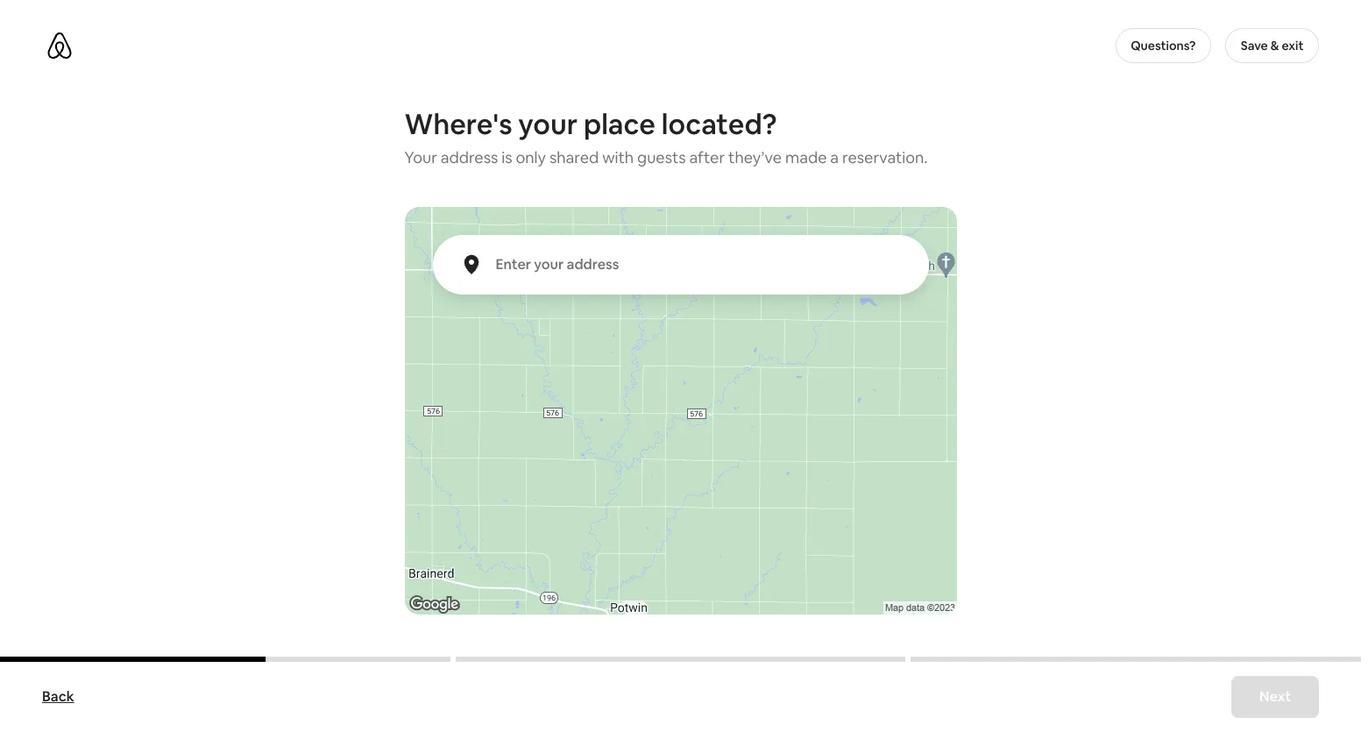 Task type: vqa. For each thing, say whether or not it's contained in the screenshot.
What can we help you find? 'tab list'
no



Task type: locate. For each thing, give the bounding box(es) containing it.
located?
[[662, 106, 777, 142]]

they've
[[729, 147, 782, 167]]

back button
[[33, 679, 83, 715]]

save & exit button
[[1226, 28, 1319, 63]]

airbnb homepage image
[[46, 32, 74, 60]]

save & exit
[[1241, 38, 1304, 53]]

a
[[831, 147, 839, 167]]

where's your place located? your address is only shared with guests after they've made a reservation.
[[405, 106, 928, 167]]

next
[[1260, 687, 1291, 706]]

shared
[[550, 147, 599, 167]]

only
[[516, 147, 546, 167]]



Task type: describe. For each thing, give the bounding box(es) containing it.
questions?
[[1131, 38, 1196, 53]]

reservation.
[[843, 147, 928, 167]]

next button
[[1232, 676, 1319, 718]]

guests
[[637, 147, 686, 167]]

where's
[[405, 106, 512, 142]]

your
[[518, 106, 578, 142]]

Enter your address text field
[[496, 256, 911, 274]]

place
[[584, 106, 656, 142]]

questions? button
[[1116, 28, 1212, 63]]

back
[[42, 687, 74, 706]]

after
[[690, 147, 725, 167]]

&
[[1271, 38, 1280, 53]]

save
[[1241, 38, 1268, 53]]

exit
[[1282, 38, 1304, 53]]

address
[[441, 147, 498, 167]]

with
[[602, 147, 634, 167]]

made
[[786, 147, 827, 167]]

your
[[405, 147, 437, 167]]

is
[[502, 147, 512, 167]]



